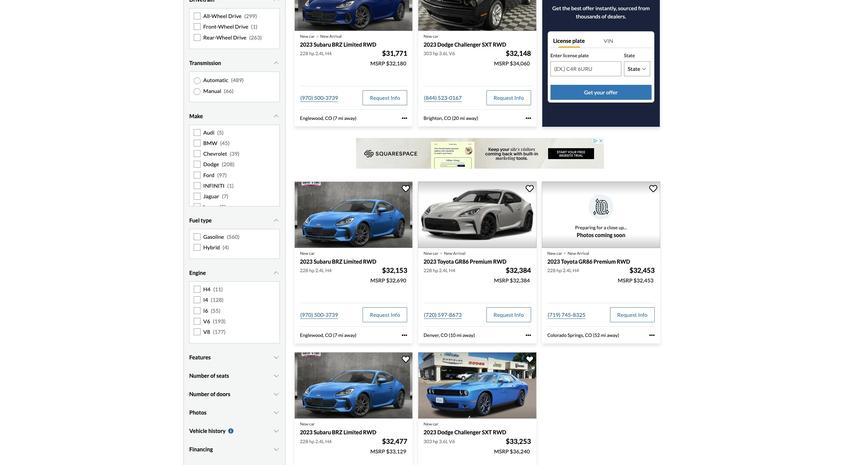 Task type: locate. For each thing, give the bounding box(es) containing it.
gr86 for $32,384
[[455, 258, 469, 265]]

0 horizontal spatial premium
[[470, 258, 493, 265]]

(5)
[[217, 129, 224, 136], [220, 204, 226, 210]]

wheel up front-
[[212, 13, 227, 19]]

h4
[[326, 51, 332, 56], [326, 268, 332, 273], [449, 268, 456, 273], [573, 268, 580, 273], [203, 286, 211, 292], [326, 438, 332, 444]]

$32,148 msrp $34,060
[[495, 49, 532, 67]]

5 chevron down image from the top
[[273, 410, 280, 415]]

2 ellipsis h image from the left
[[650, 333, 655, 338]]

toyota for $32,453
[[562, 258, 578, 265]]

1 3.6l from the top
[[439, 51, 448, 56]]

of down instantly,
[[602, 13, 607, 19]]

(5) for lexus (5)
[[220, 204, 226, 210]]

0 vertical spatial new car 2023 subaru brz limited rwd
[[300, 251, 377, 265]]

(5) up bmw (45)
[[217, 129, 224, 136]]

advertisement region
[[356, 138, 605, 169]]

away) for $32,153
[[345, 332, 357, 338]]

new
[[300, 34, 309, 39], [321, 34, 329, 39], [424, 34, 432, 39], [300, 251, 309, 256], [424, 251, 432, 256], [444, 251, 453, 256], [548, 251, 556, 256], [568, 251, 577, 256], [300, 422, 309, 427], [424, 422, 432, 427]]

get left your
[[585, 89, 594, 95]]

1 vertical spatial 303 hp 3.6l v6
[[424, 438, 455, 444]]

mi for $32,148
[[460, 115, 465, 121]]

h4 for $32,477
[[326, 438, 332, 444]]

3 chevron down image from the top
[[273, 355, 280, 360]]

(970) 500-3739 button
[[300, 90, 339, 105], [300, 308, 339, 323]]

0 vertical spatial subaru
[[314, 41, 331, 48]]

hp for $32,453
[[557, 268, 562, 273]]

engine
[[189, 270, 206, 276]]

2 toyota from the left
[[562, 258, 578, 265]]

0 vertical spatial (5)
[[217, 129, 224, 136]]

(177)
[[213, 329, 226, 335]]

ellipsis h image for $31,771
[[402, 116, 408, 121]]

1 vertical spatial englewood,
[[300, 332, 324, 338]]

0 vertical spatial offer
[[583, 5, 595, 11]]

chevron down image
[[273, 60, 280, 66], [273, 113, 280, 119], [273, 355, 280, 360], [273, 392, 280, 397], [273, 410, 280, 415], [273, 428, 280, 434]]

1 vertical spatial 3739
[[326, 312, 338, 318]]

chevron down image
[[273, 0, 280, 2], [273, 218, 280, 223], [273, 270, 280, 276], [273, 373, 280, 379], [273, 447, 280, 452]]

2 horizontal spatial arrival
[[577, 251, 590, 256]]

2 3.6l from the top
[[439, 438, 448, 444]]

englewood, for ·
[[300, 115, 324, 121]]

2023
[[300, 41, 313, 48], [424, 41, 437, 48], [300, 258, 313, 265], [424, 258, 437, 265], [548, 258, 561, 265], [300, 429, 313, 436], [424, 429, 437, 436]]

303 hp 3.6l v6 for $32,148
[[424, 51, 455, 56]]

1 limited from the top
[[344, 41, 362, 48]]

chevron down image for photos
[[273, 410, 280, 415]]

2 chevron down image from the top
[[273, 218, 280, 223]]

vin tab
[[602, 34, 652, 48]]

co
[[325, 115, 332, 121], [444, 115, 451, 121], [325, 332, 332, 338], [441, 332, 448, 338], [586, 332, 593, 338]]

2 vertical spatial brz
[[332, 429, 343, 436]]

request info button for $32,384
[[487, 308, 532, 323]]

1 wr blue pearl 2023 subaru brz limited rwd coupe rear-wheel drive 6-speed manual image from the top
[[295, 182, 413, 248]]

1 vertical spatial subaru
[[314, 258, 331, 265]]

0 horizontal spatial new car · new arrival 2023 toyota gr86 premium rwd
[[424, 246, 507, 265]]

303 hp 3.6l v6 for $33,253
[[424, 438, 455, 444]]

chevron down image inside financing dropdown button
[[273, 447, 280, 452]]

tab list
[[551, 34, 652, 48]]

(1) up (7)
[[227, 182, 234, 189]]

0 vertical spatial dodge
[[438, 41, 454, 48]]

0 horizontal spatial gr86
[[455, 258, 469, 265]]

4 chevron down image from the top
[[273, 373, 280, 379]]

2 vertical spatial limited
[[344, 429, 362, 436]]

0 vertical spatial of
[[602, 13, 607, 19]]

audi
[[203, 129, 215, 136]]

2 englewood, co (7 mi away) from the top
[[300, 332, 357, 338]]

(970) 500-3739 button for 2023
[[300, 308, 339, 323]]

0 horizontal spatial offer
[[583, 5, 595, 11]]

2 subaru from the top
[[314, 258, 331, 265]]

request info
[[370, 94, 401, 101], [494, 94, 524, 101], [370, 312, 401, 318], [494, 312, 524, 318], [618, 312, 648, 318]]

pitch black clearcoat 2023 dodge challenger sxt rwd coupe rear-wheel drive 8-speed automatic image
[[419, 0, 537, 31]]

8673
[[450, 312, 462, 318]]

· for $32,384
[[440, 246, 443, 259]]

1 vertical spatial (970) 500-3739
[[301, 312, 338, 318]]

0 vertical spatial (7
[[333, 115, 338, 121]]

3 brz from the top
[[332, 429, 343, 436]]

0 vertical spatial sxt
[[482, 41, 492, 48]]

1 horizontal spatial new car · new arrival 2023 toyota gr86 premium rwd
[[548, 246, 631, 265]]

(7 for 2023
[[333, 332, 338, 338]]

wheel down all-wheel drive (299)
[[218, 23, 234, 30]]

drive down (299) at the left top
[[235, 23, 249, 30]]

mi for $32,153
[[339, 332, 344, 338]]

chevron down image inside transmission dropdown button
[[273, 60, 280, 66]]

request info for $32,384
[[494, 312, 524, 318]]

ellipsis h image
[[402, 116, 408, 121], [526, 116, 532, 121], [526, 333, 532, 338]]

1 vertical spatial limited
[[344, 258, 362, 265]]

number for number of doors
[[189, 391, 210, 397]]

offer right your
[[607, 89, 618, 95]]

hp for $33,253
[[433, 438, 439, 444]]

brz inside the new car · new arrival 2023 subaru brz limited rwd
[[332, 41, 343, 48]]

(128)
[[211, 297, 224, 303]]

1 vertical spatial dodge
[[203, 161, 219, 167]]

3 chevron down image from the top
[[273, 270, 280, 276]]

request for $32,148
[[494, 94, 514, 101]]

of for seats
[[211, 373, 216, 379]]

rwd
[[363, 41, 377, 48], [493, 41, 507, 48], [363, 258, 377, 265], [494, 258, 507, 265], [617, 258, 631, 265], [363, 429, 377, 436], [493, 429, 507, 436]]

3739 for 2023
[[326, 312, 338, 318]]

0 horizontal spatial get
[[553, 5, 562, 11]]

0 vertical spatial challenger
[[455, 41, 481, 48]]

(7 for ·
[[333, 115, 338, 121]]

away) for $32,384
[[463, 332, 475, 338]]

1 subaru from the top
[[314, 41, 331, 48]]

dealers.
[[608, 13, 627, 19]]

1 vertical spatial new car 2023 dodge challenger sxt rwd
[[424, 422, 507, 436]]

0 vertical spatial v6
[[449, 51, 455, 56]]

wr blue pearl 2023 subaru brz limited rwd coupe rear-wheel drive 6-speed manual image
[[295, 182, 413, 248], [295, 352, 413, 419]]

0 vertical spatial 500-
[[314, 94, 326, 101]]

vehicle photo unavailable image
[[542, 182, 661, 248]]

1 horizontal spatial arrival
[[454, 251, 466, 256]]

license
[[554, 37, 572, 44]]

number down features at the left of the page
[[189, 373, 210, 379]]

2 (7 from the top
[[333, 332, 338, 338]]

wheel
[[212, 13, 227, 19], [218, 23, 234, 30], [217, 34, 232, 40]]

chevron down image inside number of doors dropdown button
[[273, 392, 280, 397]]

request for $32,384
[[494, 312, 514, 318]]

hp
[[309, 51, 315, 56], [433, 51, 439, 56], [309, 268, 315, 273], [433, 268, 439, 273], [557, 268, 562, 273], [309, 438, 315, 444], [433, 438, 439, 444]]

msrp inside $32,453 msrp $32,453
[[618, 277, 633, 284]]

(263)
[[249, 34, 262, 40]]

(1) up (263)
[[251, 23, 258, 30]]

2 chevron down image from the top
[[273, 113, 280, 119]]

2 303 from the top
[[424, 438, 432, 444]]

msrp inside $33,253 msrp $36,240
[[495, 448, 509, 454]]

0 vertical spatial plate
[[573, 37, 585, 44]]

mi for $31,771
[[339, 115, 344, 121]]

chevron down image inside photos dropdown button
[[273, 410, 280, 415]]

0 vertical spatial (970) 500-3739
[[301, 94, 338, 101]]

0 vertical spatial (1)
[[251, 23, 258, 30]]

co for $32,153
[[325, 332, 332, 338]]

drive
[[229, 13, 242, 19], [235, 23, 249, 30], [233, 34, 247, 40]]

get your offer
[[585, 89, 618, 95]]

0 vertical spatial get
[[553, 5, 562, 11]]

303 right $31,771
[[424, 51, 432, 56]]

0 horizontal spatial ·
[[316, 29, 319, 42]]

1 brz from the top
[[332, 41, 343, 48]]

1 vertical spatial (5)
[[220, 204, 226, 210]]

2 vertical spatial v6
[[449, 438, 455, 444]]

0 vertical spatial englewood, co (7 mi away)
[[300, 115, 357, 121]]

offer up thousands
[[583, 5, 595, 11]]

2 303 hp 3.6l v6 from the top
[[424, 438, 455, 444]]

5 chevron down image from the top
[[273, 447, 280, 452]]

chevron down image inside features dropdown button
[[273, 355, 280, 360]]

1 horizontal spatial ·
[[440, 246, 443, 259]]

1 vertical spatial new car 2023 subaru brz limited rwd
[[300, 422, 377, 436]]

1 vertical spatial 303
[[424, 438, 432, 444]]

1 englewood, from the top
[[300, 115, 324, 121]]

303 right $32,477
[[424, 438, 432, 444]]

1 vertical spatial sxt
[[482, 429, 492, 436]]

1 vertical spatial number
[[189, 391, 210, 397]]

car for $32,453
[[557, 251, 563, 256]]

chevron down image inside fuel type dropdown button
[[273, 218, 280, 223]]

chevron down image inside make dropdown button
[[273, 113, 280, 119]]

2 challenger from the top
[[455, 429, 481, 436]]

2 3739 from the top
[[326, 312, 338, 318]]

gray 2023 toyota gr86 premium rwd coupe rear-wheel drive manual image
[[419, 182, 537, 248]]

number up photos
[[189, 391, 210, 397]]

number for number of seats
[[189, 373, 210, 379]]

msrp for $32,384
[[495, 277, 509, 284]]

1 500- from the top
[[314, 94, 326, 101]]

228 hp 2.4l h4
[[300, 51, 332, 56], [300, 268, 332, 273], [424, 268, 456, 273], [548, 268, 580, 273], [300, 438, 332, 444]]

away) for $32,148
[[466, 115, 479, 121]]

infiniti
[[203, 182, 225, 189]]

get inside get the best offer instantly, sourced from thousands of dealers.
[[553, 5, 562, 11]]

hp for $32,384
[[433, 268, 439, 273]]

(5) down (7)
[[220, 204, 226, 210]]

0 vertical spatial wr blue pearl 2023 subaru brz limited rwd coupe rear-wheel drive 6-speed manual image
[[295, 182, 413, 248]]

2 vertical spatial of
[[211, 391, 216, 397]]

info circle image
[[228, 428, 234, 434]]

2 brz from the top
[[332, 258, 343, 265]]

1 horizontal spatial toyota
[[562, 258, 578, 265]]

denver,
[[424, 332, 440, 338]]

0 vertical spatial (970)
[[301, 94, 313, 101]]

info for $32,148
[[515, 94, 524, 101]]

2 500- from the top
[[314, 312, 326, 318]]

1 vertical spatial get
[[585, 89, 594, 95]]

transmission button
[[189, 54, 280, 72]]

car for $31,771
[[309, 34, 315, 39]]

·
[[316, 29, 319, 42], [440, 246, 443, 259], [564, 246, 567, 259]]

jaguar (7)
[[203, 193, 229, 199]]

228 for $32,477
[[300, 438, 309, 444]]

2 vertical spatial dodge
[[438, 429, 454, 436]]

1 (7 from the top
[[333, 115, 338, 121]]

0 horizontal spatial toyota
[[438, 258, 454, 265]]

(45)
[[220, 140, 230, 146]]

303 hp 3.6l v6
[[424, 51, 455, 56], [424, 438, 455, 444]]

car for $32,384
[[433, 251, 439, 256]]

of inside number of doors dropdown button
[[211, 391, 216, 397]]

license plate
[[554, 37, 585, 44]]

get your offer button
[[551, 85, 652, 100]]

2 (970) 500-3739 button from the top
[[300, 308, 339, 323]]

1 new car · new arrival 2023 toyota gr86 premium rwd from the left
[[424, 246, 507, 265]]

2 number from the top
[[189, 391, 210, 397]]

$31,771 msrp $32,180
[[371, 49, 408, 67]]

1 vertical spatial englewood, co (7 mi away)
[[300, 332, 357, 338]]

$32,384
[[506, 266, 532, 274], [510, 277, 530, 284]]

subaru
[[314, 41, 331, 48], [314, 258, 331, 265], [314, 429, 331, 436]]

of left seats
[[211, 373, 216, 379]]

$34,060
[[510, 60, 530, 67]]

englewood,
[[300, 115, 324, 121], [300, 332, 324, 338]]

premium for $32,453
[[594, 258, 616, 265]]

1 (970) 500-3739 button from the top
[[300, 90, 339, 105]]

request for $31,771
[[370, 94, 390, 101]]

wheel for front-
[[218, 23, 234, 30]]

dodge
[[438, 41, 454, 48], [203, 161, 219, 167], [438, 429, 454, 436]]

chevron down image for h4 (11)
[[273, 270, 280, 276]]

1 vertical spatial offer
[[607, 89, 618, 95]]

2 gr86 from the left
[[579, 258, 593, 265]]

1 gr86 from the left
[[455, 258, 469, 265]]

$32,384 msrp $32,384
[[495, 266, 532, 284]]

$32,453 msrp $32,453
[[618, 266, 655, 284]]

1 vertical spatial 500-
[[314, 312, 326, 318]]

arrival inside the new car · new arrival 2023 subaru brz limited rwd
[[330, 34, 342, 39]]

new car 2023 dodge challenger sxt rwd
[[424, 34, 507, 48], [424, 422, 507, 436]]

lexus (5)
[[203, 204, 226, 210]]

of inside get the best offer instantly, sourced from thousands of dealers.
[[602, 13, 607, 19]]

228 for $32,453
[[548, 268, 556, 273]]

offer
[[583, 5, 595, 11], [607, 89, 618, 95]]

1 chevron down image from the top
[[273, 60, 280, 66]]

1 vertical spatial brz
[[332, 258, 343, 265]]

0 vertical spatial 3.6l
[[439, 51, 448, 56]]

2 new car · new arrival 2023 toyota gr86 premium rwd from the left
[[548, 246, 631, 265]]

6 chevron down image from the top
[[273, 428, 280, 434]]

request info button for $32,153
[[363, 308, 408, 323]]

2 horizontal spatial ·
[[564, 246, 567, 259]]

number inside dropdown button
[[189, 373, 210, 379]]

1 premium from the left
[[470, 258, 493, 265]]

2 englewood, from the top
[[300, 332, 324, 338]]

away) for $31,771
[[345, 115, 357, 121]]

0 vertical spatial (970) 500-3739 button
[[300, 90, 339, 105]]

1 303 hp 3.6l v6 from the top
[[424, 51, 455, 56]]

brighton,
[[424, 115, 443, 121]]

1 (970) 500-3739 from the top
[[301, 94, 338, 101]]

request for $32,453
[[618, 312, 638, 318]]

1 3739 from the top
[[326, 94, 338, 101]]

request info for $32,148
[[494, 94, 524, 101]]

1 englewood, co (7 mi away) from the top
[[300, 115, 357, 121]]

1 horizontal spatial premium
[[594, 258, 616, 265]]

(970) for 2023
[[301, 312, 313, 318]]

0 vertical spatial 3739
[[326, 94, 338, 101]]

plate right license on the right top of the page
[[573, 37, 585, 44]]

0 horizontal spatial arrival
[[330, 34, 342, 39]]

chevron down image inside engine dropdown button
[[273, 270, 280, 276]]

3 limited from the top
[[344, 429, 362, 436]]

new car · new arrival 2023 subaru brz limited rwd
[[300, 29, 377, 48]]

0 vertical spatial $32,384
[[506, 266, 532, 274]]

1 303 from the top
[[424, 51, 432, 56]]

wr blue pearl 2023 subaru brz limited rwd coupe rear-wheel drive 6-speed manual image for $32,153
[[295, 182, 413, 248]]

$33,253 msrp $36,240
[[495, 437, 532, 454]]

msrp inside $31,771 msrp $32,180
[[371, 60, 385, 67]]

0 vertical spatial number
[[189, 373, 210, 379]]

number of seats button
[[189, 367, 280, 384]]

2 (970) from the top
[[301, 312, 313, 318]]

blue 2023 dodge challenger sxt rwd coupe rear-wheel drive automatic image
[[419, 352, 537, 419]]

2 vertical spatial subaru
[[314, 429, 331, 436]]

tab list containing license plate
[[551, 34, 652, 48]]

gasoline
[[203, 233, 224, 240]]

get left the
[[553, 5, 562, 11]]

(489)
[[231, 77, 244, 83]]

0 vertical spatial wheel
[[212, 13, 227, 19]]

1 vertical spatial drive
[[235, 23, 249, 30]]

h4 for $32,453
[[573, 268, 580, 273]]

1 vertical spatial 3.6l
[[439, 438, 448, 444]]

0 vertical spatial drive
[[229, 13, 242, 19]]

2 premium from the left
[[594, 258, 616, 265]]

(970) 500-3739 for 2023
[[301, 312, 338, 318]]

number
[[189, 373, 210, 379], [189, 391, 210, 397]]

chevron down image for all-wheel drive (299)
[[273, 0, 280, 2]]

0 vertical spatial englewood,
[[300, 115, 324, 121]]

2 vertical spatial wheel
[[217, 34, 232, 40]]

0 vertical spatial brz
[[332, 41, 343, 48]]

challenger
[[455, 41, 481, 48], [455, 429, 481, 436]]

plate right license
[[579, 52, 589, 58]]

$31,771
[[382, 49, 408, 57]]

of inside number of seats dropdown button
[[211, 373, 216, 379]]

1 horizontal spatial gr86
[[579, 258, 593, 265]]

rwd up $32,477 msrp $33,129
[[363, 429, 377, 436]]

1 vertical spatial (970) 500-3739 button
[[300, 308, 339, 323]]

new car 2023 subaru brz limited rwd
[[300, 251, 377, 265], [300, 422, 377, 436]]

info
[[391, 94, 401, 101], [515, 94, 524, 101], [391, 312, 401, 318], [515, 312, 524, 318], [639, 312, 648, 318]]

msrp inside $32,384 msrp $32,384
[[495, 277, 509, 284]]

303 for $33,253
[[424, 438, 432, 444]]

0167
[[450, 94, 462, 101]]

$32,453
[[630, 266, 655, 274], [634, 277, 654, 284]]

chevron down image inside vehicle history dropdown button
[[273, 428, 280, 434]]

3739
[[326, 94, 338, 101], [326, 312, 338, 318]]

msrp
[[371, 60, 385, 67], [495, 60, 509, 67], [371, 277, 385, 284], [495, 277, 509, 284], [618, 277, 633, 284], [371, 448, 385, 454], [495, 448, 509, 454]]

0 vertical spatial 303
[[424, 51, 432, 56]]

1 horizontal spatial ellipsis h image
[[650, 333, 655, 338]]

0 vertical spatial limited
[[344, 41, 362, 48]]

hp for $32,153
[[309, 268, 315, 273]]

toyota
[[438, 258, 454, 265], [562, 258, 578, 265]]

drive down front-wheel drive (1)
[[233, 34, 247, 40]]

2 (970) 500-3739 from the top
[[301, 312, 338, 318]]

hybrid
[[203, 244, 220, 251]]

drive for all-wheel drive
[[229, 13, 242, 19]]

rwd up $33,253 msrp $36,240
[[493, 429, 507, 436]]

1 horizontal spatial (1)
[[251, 23, 258, 30]]

get for get your offer
[[585, 89, 594, 95]]

(55)
[[211, 307, 221, 314]]

financing
[[189, 446, 213, 453]]

1 vertical spatial challenger
[[455, 429, 481, 436]]

car inside the new car · new arrival 2023 subaru brz limited rwd
[[309, 34, 315, 39]]

0 vertical spatial new car 2023 dodge challenger sxt rwd
[[424, 34, 507, 48]]

1 number from the top
[[189, 373, 210, 379]]

1 ellipsis h image from the left
[[402, 333, 408, 338]]

toyota for $32,384
[[438, 258, 454, 265]]

manual
[[203, 88, 221, 94]]

drive for front-wheel drive
[[235, 23, 249, 30]]

0 vertical spatial 303 hp 3.6l v6
[[424, 51, 455, 56]]

h4 for $32,384
[[449, 268, 456, 273]]

4 chevron down image from the top
[[273, 392, 280, 397]]

2 vertical spatial drive
[[233, 34, 247, 40]]

co for $32,148
[[444, 115, 451, 121]]

number of seats
[[189, 373, 229, 379]]

rwd up $31,771 msrp $32,180
[[363, 41, 377, 48]]

1 vertical spatial (970)
[[301, 312, 313, 318]]

1 horizontal spatial offer
[[607, 89, 618, 95]]

2 wr blue pearl 2023 subaru brz limited rwd coupe rear-wheel drive 6-speed manual image from the top
[[295, 352, 413, 419]]

0 horizontal spatial (1)
[[227, 182, 234, 189]]

enter
[[551, 52, 563, 58]]

1 horizontal spatial get
[[585, 89, 594, 95]]

offer inside get the best offer instantly, sourced from thousands of dealers.
[[583, 5, 595, 11]]

drive up front-wheel drive (1)
[[229, 13, 242, 19]]

premium
[[470, 258, 493, 265], [594, 258, 616, 265]]

number inside dropdown button
[[189, 391, 210, 397]]

ellipsis h image
[[402, 333, 408, 338], [650, 333, 655, 338]]

1 (970) from the top
[[301, 94, 313, 101]]

sxt
[[482, 41, 492, 48], [482, 429, 492, 436]]

1 vertical spatial $32,453
[[634, 277, 654, 284]]

info for $32,153
[[391, 312, 401, 318]]

1 vertical spatial (7
[[333, 332, 338, 338]]

msrp inside $32,477 msrp $33,129
[[371, 448, 385, 454]]

$33,253
[[506, 437, 532, 445]]

$32,180
[[387, 60, 407, 67]]

h4 (11)
[[203, 286, 223, 292]]

1 toyota from the left
[[438, 258, 454, 265]]

get inside button
[[585, 89, 594, 95]]

1 chevron down image from the top
[[273, 0, 280, 2]]

2 limited from the top
[[344, 258, 362, 265]]

plate
[[573, 37, 585, 44], [579, 52, 589, 58]]

ellipsis h image for 2023
[[402, 333, 408, 338]]

1 vertical spatial of
[[211, 373, 216, 379]]

1 vertical spatial wheel
[[218, 23, 234, 30]]

wheel down front-wheel drive (1)
[[217, 34, 232, 40]]

1 vertical spatial wr blue pearl 2023 subaru brz limited rwd coupe rear-wheel drive 6-speed manual image
[[295, 352, 413, 419]]

msrp inside $32,153 msrp $32,690
[[371, 277, 385, 284]]

v6 (193)
[[203, 318, 226, 324]]

228 hp 2.4l h4 for $32,477
[[300, 438, 332, 444]]

chevron down image for transmission
[[273, 60, 280, 66]]

msrp inside $32,148 msrp $34,060
[[495, 60, 509, 67]]

3.6l for $32,148
[[439, 51, 448, 56]]

of left doors
[[211, 391, 216, 397]]

rwd up $32,453 msrp $32,453
[[617, 258, 631, 265]]

228 hp 2.4l h4 for $32,384
[[424, 268, 456, 273]]

· inside the new car · new arrival 2023 subaru brz limited rwd
[[316, 29, 319, 42]]

0 horizontal spatial ellipsis h image
[[402, 333, 408, 338]]

597-
[[438, 312, 450, 318]]



Task type: describe. For each thing, give the bounding box(es) containing it.
rwd up $32,148 msrp $34,060
[[493, 41, 507, 48]]

gasoline (560)
[[203, 233, 240, 240]]

(720)
[[424, 312, 437, 318]]

3739 for ·
[[326, 94, 338, 101]]

fuel type
[[189, 217, 212, 224]]

englewood, co (7 mi away) for ·
[[300, 115, 357, 121]]

manual (66)
[[203, 88, 234, 94]]

gr86 for $32,453
[[579, 258, 593, 265]]

228 hp 2.4l h4 for $31,771
[[300, 51, 332, 56]]

request info button for $32,148
[[487, 90, 532, 105]]

chevron down image for gasoline (560)
[[273, 218, 280, 223]]

1 vertical spatial $32,384
[[510, 277, 530, 284]]

request info button for $31,771
[[363, 90, 408, 105]]

vehicle history button
[[189, 423, 280, 440]]

1 sxt from the top
[[482, 41, 492, 48]]

v8 (177)
[[203, 329, 226, 335]]

228 for $32,384
[[424, 268, 432, 273]]

get for get the best offer instantly, sourced from thousands of dealers.
[[553, 5, 562, 11]]

i6
[[203, 307, 208, 314]]

v6 for $33,253
[[449, 438, 455, 444]]

request info for $32,153
[[370, 312, 401, 318]]

jaguar
[[203, 193, 219, 199]]

subaru inside the new car · new arrival 2023 subaru brz limited rwd
[[314, 41, 331, 48]]

hybrid (4)
[[203, 244, 229, 251]]

745-
[[562, 312, 573, 318]]

type
[[201, 217, 212, 224]]

seats
[[217, 373, 229, 379]]

(208)
[[222, 161, 235, 167]]

500- for ·
[[314, 94, 326, 101]]

license
[[563, 52, 578, 58]]

financing button
[[189, 441, 280, 458]]

vehicle
[[189, 428, 208, 434]]

vehicle history
[[189, 428, 226, 434]]

front-wheel drive (1)
[[203, 23, 258, 30]]

1 vertical spatial (1)
[[227, 182, 234, 189]]

colorado springs, co (52 mi away)
[[548, 332, 620, 338]]

request for $32,153
[[370, 312, 390, 318]]

(844) 523-0167 button
[[424, 90, 463, 105]]

best
[[572, 5, 582, 11]]

wheel for rear-
[[217, 34, 232, 40]]

(720) 597-8673 button
[[424, 308, 463, 323]]

msrp for $32,153
[[371, 277, 385, 284]]

chevron down image for make
[[273, 113, 280, 119]]

500- for 2023
[[314, 312, 326, 318]]

(10
[[449, 332, 456, 338]]

1 vertical spatial v6
[[203, 318, 210, 324]]

228 for $32,153
[[300, 268, 309, 273]]

hp for $31,771
[[309, 51, 315, 56]]

2 new car 2023 dodge challenger sxt rwd from the top
[[424, 422, 507, 436]]

v8
[[203, 329, 210, 335]]

303 for $32,148
[[424, 51, 432, 56]]

Enter license plate field
[[551, 62, 622, 76]]

ellipsis h image for $32,148
[[526, 116, 532, 121]]

request info for $32,453
[[618, 312, 648, 318]]

(719)
[[548, 312, 561, 318]]

brighton, co (20 mi away)
[[424, 115, 479, 121]]

license plate tab
[[551, 34, 602, 48]]

(970) 500-3739 for ·
[[301, 94, 338, 101]]

mi for $32,384
[[457, 332, 462, 338]]

0 vertical spatial $32,453
[[630, 266, 655, 274]]

new car · new arrival 2023 toyota gr86 premium rwd for $32,384
[[424, 246, 507, 265]]

infiniti (1)
[[203, 182, 234, 189]]

photos
[[189, 409, 207, 416]]

arrival for $31,771
[[330, 34, 342, 39]]

(970) 500-3739 button for ·
[[300, 90, 339, 105]]

limited inside the new car · new arrival 2023 subaru brz limited rwd
[[344, 41, 362, 48]]

chevrolet (39)
[[203, 150, 240, 157]]

features button
[[189, 349, 280, 366]]

(970) for ·
[[301, 94, 313, 101]]

$33,129
[[387, 448, 407, 454]]

get the best offer instantly, sourced from thousands of dealers.
[[553, 5, 650, 19]]

all-
[[203, 13, 212, 19]]

3.6l for $33,253
[[439, 438, 448, 444]]

h4 for $32,153
[[326, 268, 332, 273]]

228 for $31,771
[[300, 51, 309, 56]]

(193)
[[213, 318, 226, 324]]

ellipsis h image for ·
[[650, 333, 655, 338]]

from
[[639, 5, 650, 11]]

1 new car 2023 subaru brz limited rwd from the top
[[300, 251, 377, 265]]

co for $31,771
[[325, 115, 332, 121]]

(66)
[[224, 88, 234, 94]]

2 sxt from the top
[[482, 429, 492, 436]]

1 vertical spatial plate
[[579, 52, 589, 58]]

drive for rear-wheel drive
[[233, 34, 247, 40]]

2.4l for $32,384
[[439, 268, 448, 273]]

h4 for $31,771
[[326, 51, 332, 56]]

transmission
[[189, 60, 221, 66]]

ford
[[203, 172, 215, 178]]

sapphire blue pearl 2023 subaru brz limited rwd coupe rear-wheel drive 6-speed manual image
[[295, 0, 413, 31]]

msrp for $32,453
[[618, 277, 633, 284]]

chevrolet
[[203, 150, 227, 157]]

number of doors
[[189, 391, 231, 397]]

springs,
[[568, 332, 585, 338]]

instantly,
[[596, 5, 618, 11]]

· for $32,453
[[564, 246, 567, 259]]

state
[[625, 52, 636, 58]]

(97)
[[217, 172, 227, 178]]

features
[[189, 354, 211, 361]]

2.4l for $31,771
[[316, 51, 325, 56]]

all-wheel drive (299)
[[203, 13, 257, 19]]

$32,477
[[382, 437, 408, 445]]

$32,153 msrp $32,690
[[371, 266, 408, 284]]

denver, co (10 mi away)
[[424, 332, 475, 338]]

228 hp 2.4l h4 for $32,453
[[548, 268, 580, 273]]

$32,148
[[506, 49, 532, 57]]

$32,153
[[382, 266, 408, 274]]

make button
[[189, 108, 280, 125]]

info for $32,384
[[515, 312, 524, 318]]

co for $32,384
[[441, 332, 448, 338]]

wr blue pearl 2023 subaru brz limited rwd coupe rear-wheel drive 6-speed manual image for $32,477
[[295, 352, 413, 419]]

arrival for $32,453
[[577, 251, 590, 256]]

(719) 745-8325
[[548, 312, 586, 318]]

info for $31,771
[[391, 94, 401, 101]]

make
[[189, 113, 203, 119]]

chevron down image inside number of seats dropdown button
[[273, 373, 280, 379]]

request info button for $32,453
[[611, 308, 655, 323]]

(5) for audi (5)
[[217, 129, 224, 136]]

228 hp 2.4l h4 for $32,153
[[300, 268, 332, 273]]

523-
[[438, 94, 450, 101]]

car for $32,153
[[309, 251, 315, 256]]

offer inside button
[[607, 89, 618, 95]]

doors
[[217, 391, 231, 397]]

8325
[[573, 312, 586, 318]]

1 new car 2023 dodge challenger sxt rwd from the top
[[424, 34, 507, 48]]

photos button
[[189, 404, 280, 421]]

(4)
[[223, 244, 229, 251]]

msrp for $31,771
[[371, 60, 385, 67]]

bmw (45)
[[203, 140, 230, 146]]

fuel
[[189, 217, 200, 224]]

of for doors
[[211, 391, 216, 397]]

premium for $32,384
[[470, 258, 493, 265]]

ford (97)
[[203, 172, 227, 178]]

(844)
[[424, 94, 437, 101]]

chevron down image for features
[[273, 355, 280, 360]]

your
[[595, 89, 606, 95]]

(11)
[[213, 286, 223, 292]]

· for $31,771
[[316, 29, 319, 42]]

rear-wheel drive (263)
[[203, 34, 262, 40]]

i4
[[203, 297, 208, 303]]

2.4l for $32,453
[[563, 268, 572, 273]]

request info for $31,771
[[370, 94, 401, 101]]

info for $32,453
[[639, 312, 648, 318]]

(52
[[594, 332, 601, 338]]

vin
[[604, 37, 614, 44]]

bmw
[[203, 140, 218, 146]]

car for $32,148
[[433, 34, 439, 39]]

rwd up $32,384 msrp $32,384
[[494, 258, 507, 265]]

enter license plate
[[551, 52, 589, 58]]

1 challenger from the top
[[455, 41, 481, 48]]

automatic (489)
[[203, 77, 244, 83]]

msrp for $32,477
[[371, 448, 385, 454]]

2023 inside the new car · new arrival 2023 subaru brz limited rwd
[[300, 41, 313, 48]]

2 new car 2023 subaru brz limited rwd from the top
[[300, 422, 377, 436]]

$32,477 msrp $33,129
[[371, 437, 408, 454]]

3 subaru from the top
[[314, 429, 331, 436]]

plate inside tab
[[573, 37, 585, 44]]

rear-
[[203, 34, 217, 40]]

i4 (128)
[[203, 297, 224, 303]]

rwd up $32,153 msrp $32,690
[[363, 258, 377, 265]]

rwd inside the new car · new arrival 2023 subaru brz limited rwd
[[363, 41, 377, 48]]



Task type: vqa. For each thing, say whether or not it's contained in the screenshot.


